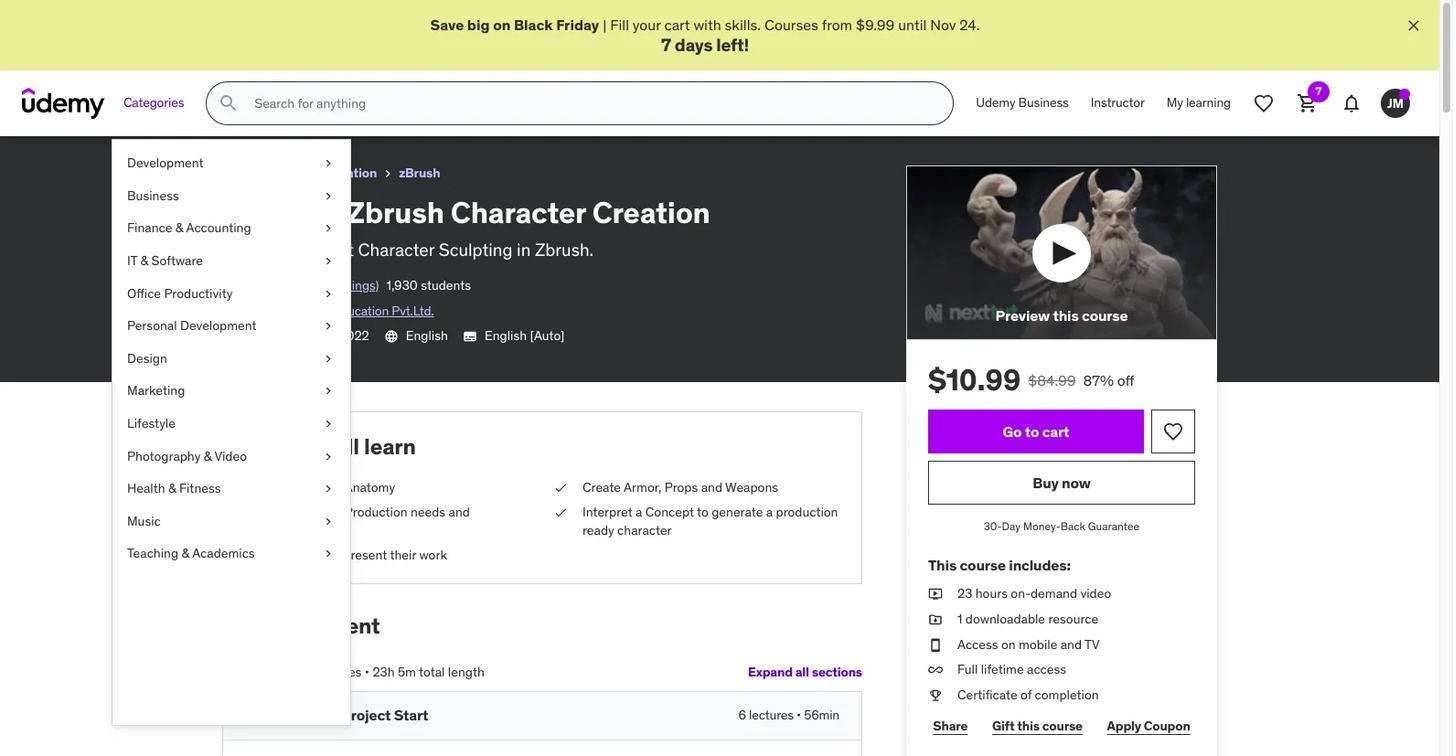 Task type: describe. For each thing, give the bounding box(es) containing it.
anatomy
[[344, 479, 395, 495]]

7 inside save big on black friday | fill your cart with skills. courses from $9.99 until nov 24. 7 days left!
[[661, 34, 671, 56]]

xsmall image left 23
[[928, 586, 943, 604]]

6 lectures • 56min
[[739, 707, 840, 723]]

• for 97 lectures
[[365, 664, 369, 680]]

instructor
[[1091, 95, 1145, 111]]

& for accounting
[[175, 220, 183, 236]]

guarantee
[[1088, 520, 1140, 534]]

off
[[1117, 372, 1135, 390]]

1 a from the left
[[636, 504, 642, 520]]

armor,
[[624, 479, 662, 495]]

lectures for 97 lectures
[[316, 664, 362, 680]]

0 horizontal spatial character
[[358, 239, 435, 261]]

wishlist image
[[1253, 93, 1275, 114]]

created by nexttut education pvt.ltd.
[[222, 302, 434, 319]]

Search for anything text field
[[251, 88, 931, 119]]

and right render
[[319, 547, 340, 564]]

create armor, props and weapons
[[583, 479, 778, 495]]

& for software
[[140, 252, 148, 269]]

this for gift
[[1017, 718, 1040, 734]]

content
[[300, 612, 380, 640]]

music
[[127, 513, 161, 529]]

personal development
[[127, 317, 257, 334]]

buy now button
[[928, 461, 1195, 505]]

7 inside 7 link
[[1316, 84, 1322, 98]]

english for english
[[406, 328, 448, 344]]

accounting
[[186, 220, 251, 236]]

it
[[127, 252, 137, 269]]

lifestyle link
[[112, 408, 350, 440]]

$10.99 $84.99 87% off
[[928, 362, 1135, 399]]

course for gift this course
[[1042, 718, 1083, 734]]

what you'll learn
[[245, 432, 416, 461]]

buy
[[1033, 474, 1059, 492]]

render
[[274, 547, 316, 564]]

my
[[1167, 95, 1183, 111]]

interpret a concept to generate a production ready character
[[583, 504, 838, 538]]

character
[[617, 522, 672, 538]]

notifications image
[[1341, 93, 1363, 114]]

categories
[[123, 95, 184, 111]]

97
[[298, 664, 312, 680]]

money-
[[1023, 520, 1061, 534]]

photography
[[127, 448, 201, 464]]

buy now
[[1033, 474, 1091, 492]]

24.
[[959, 16, 980, 34]]

advance
[[222, 194, 341, 231]]

health & fitness
[[127, 480, 221, 497]]

preview this course button
[[906, 166, 1217, 341]]

academics
[[192, 545, 255, 562]]

save
[[430, 16, 464, 34]]

left!
[[716, 34, 749, 56]]

access
[[1027, 661, 1066, 678]]

interpret
[[583, 504, 633, 520]]

xsmall image inside finance & accounting link
[[321, 220, 336, 238]]

zbrush.
[[535, 239, 594, 261]]

students
[[421, 277, 471, 294]]

this for preview
[[1053, 307, 1079, 325]]

music link
[[112, 505, 350, 538]]

(211
[[312, 277, 333, 294]]

with
[[694, 16, 721, 34]]

2 a from the left
[[766, 504, 773, 520]]

and for understand production needs and guidelines
[[449, 504, 470, 520]]

jm
[[1387, 95, 1404, 111]]

xsmall image left the create
[[553, 479, 568, 497]]

last updated 11/2022
[[244, 328, 369, 344]]

0 vertical spatial 1
[[958, 611, 963, 627]]

xsmall image left last
[[222, 329, 237, 344]]

length
[[448, 664, 485, 680]]

creation
[[592, 194, 710, 231]]

udemy image
[[22, 88, 105, 119]]

zbrush
[[399, 165, 440, 181]]

zbrush
[[347, 194, 444, 231]]

on-
[[1011, 586, 1031, 602]]

business link
[[112, 180, 350, 213]]

access
[[958, 636, 998, 653]]

gift
[[992, 718, 1015, 734]]

close image
[[1405, 16, 1423, 35]]

courses
[[765, 16, 818, 34]]

by
[[271, 302, 285, 319]]

resource
[[1048, 611, 1098, 627]]

render and present their work
[[274, 547, 447, 564]]

day
[[1002, 520, 1021, 534]]

3d
[[286, 165, 303, 181]]

preview
[[995, 307, 1050, 325]]

at
[[339, 239, 354, 261]]

finance & accounting
[[127, 220, 251, 236]]

save big on black friday | fill your cart with skills. courses from $9.99 until nov 24. 7 days left!
[[430, 16, 980, 56]]

$9.99
[[856, 16, 895, 34]]

• for 6 lectures
[[797, 707, 801, 723]]

production
[[776, 504, 838, 520]]

you'll
[[305, 432, 359, 461]]

xsmall image left ready
[[553, 504, 568, 522]]

skills.
[[725, 16, 761, 34]]

work
[[419, 547, 447, 564]]

7 link
[[1286, 82, 1330, 125]]

apply
[[1107, 718, 1141, 734]]

xsmall image left access
[[928, 636, 943, 654]]

1,930 students
[[386, 277, 471, 294]]

xsmall image inside office productivity link
[[321, 285, 336, 303]]

teaching & academics link
[[112, 538, 350, 571]]

23h 5m
[[373, 664, 416, 680]]

development link
[[112, 147, 350, 180]]

project
[[341, 706, 391, 724]]

apply coupon button
[[1102, 708, 1195, 745]]

xsmall image inside business link
[[321, 187, 336, 205]]

it & software link
[[112, 245, 350, 278]]

1 horizontal spatial character
[[451, 194, 586, 231]]

to inside button
[[1025, 422, 1039, 441]]

share
[[933, 718, 968, 734]]

& for animation
[[305, 165, 313, 181]]

office productivity link
[[112, 278, 350, 310]]

lectures for 6 lectures
[[749, 707, 794, 723]]

expand all sections
[[748, 664, 862, 681]]

mobile
[[1019, 636, 1058, 653]]

1 downloadable resource
[[958, 611, 1098, 627]]

english [auto]
[[485, 328, 565, 344]]

xsmall image inside teaching & academics link
[[321, 545, 336, 563]]

what
[[245, 432, 300, 461]]



Task type: locate. For each thing, give the bounding box(es) containing it.
submit search image
[[218, 93, 240, 114]]

and
[[701, 479, 722, 495], [449, 504, 470, 520], [319, 547, 340, 564], [1061, 636, 1082, 653]]

11/2022
[[322, 328, 369, 344]]

0 horizontal spatial business
[[127, 187, 179, 204]]

0 horizontal spatial 7
[[661, 34, 671, 56]]

shopping cart with 7 items image
[[1297, 93, 1319, 114]]

1 vertical spatial cart
[[1042, 422, 1069, 441]]

xsmall image inside lifestyle link
[[321, 415, 336, 433]]

xsmall image inside photography & video link
[[321, 448, 336, 466]]

1 horizontal spatial english
[[485, 328, 527, 344]]

2 english from the left
[[485, 328, 527, 344]]

wishlist image
[[1162, 421, 1184, 443]]

share button
[[928, 708, 973, 745]]

1 horizontal spatial to
[[1025, 422, 1039, 441]]

course inside button
[[1082, 307, 1128, 325]]

xsmall image right 3d
[[321, 155, 336, 173]]

chapter 1 project start
[[274, 706, 428, 724]]

to right 'go'
[[1025, 422, 1039, 441]]

1 vertical spatial business
[[127, 187, 179, 204]]

1 left 'project'
[[332, 706, 338, 724]]

full
[[958, 661, 978, 678]]

1 vertical spatial course
[[960, 556, 1006, 575]]

1 horizontal spatial on
[[1001, 636, 1016, 653]]

in
[[517, 239, 531, 261]]

& right 3d
[[305, 165, 313, 181]]

xsmall image inside personal development link
[[321, 317, 336, 335]]

and for access on mobile and tv
[[1061, 636, 1082, 653]]

& for academics
[[182, 545, 189, 562]]

business right udemy
[[1018, 95, 1069, 111]]

course for preview this course
[[1082, 307, 1128, 325]]

xsmall image up the 'share'
[[928, 687, 943, 705]]

& right health
[[168, 480, 176, 497]]

on down downloadable
[[1001, 636, 1016, 653]]

nov
[[930, 16, 956, 34]]

23 hours on-demand video
[[958, 586, 1111, 602]]

0 horizontal spatial lectures
[[316, 664, 362, 680]]

great
[[291, 239, 334, 261]]

&
[[305, 165, 313, 181], [175, 220, 183, 236], [140, 252, 148, 269], [204, 448, 212, 464], [168, 480, 176, 497], [182, 545, 189, 562]]

photography & video
[[127, 448, 247, 464]]

0 horizontal spatial 1
[[332, 706, 338, 724]]

xsmall image inside 'it & software' link
[[321, 252, 336, 270]]

xsmall image
[[321, 155, 336, 173], [321, 220, 336, 238], [321, 317, 336, 335], [321, 383, 336, 401], [321, 415, 336, 433], [321, 448, 336, 466], [553, 479, 568, 497], [553, 504, 568, 522], [245, 547, 260, 565], [928, 611, 943, 629], [928, 687, 943, 705]]

props
[[665, 479, 698, 495]]

closed captions image
[[463, 329, 477, 344]]

& inside 'link'
[[305, 165, 313, 181]]

access on mobile and tv
[[958, 636, 1100, 653]]

learn
[[364, 432, 416, 461]]

all
[[795, 664, 809, 681]]

and right needs on the bottom
[[449, 504, 470, 520]]

xsmall image inside music link
[[321, 513, 336, 531]]

$84.99
[[1028, 372, 1076, 390]]

become
[[222, 239, 287, 261]]

to inside interpret a concept to generate a production ready character
[[697, 504, 709, 520]]

chapter
[[274, 706, 329, 724]]

and left tv
[[1061, 636, 1082, 653]]

course up hours
[[960, 556, 1006, 575]]

& left video
[[204, 448, 212, 464]]

certificate of completion
[[958, 687, 1099, 703]]

course language image
[[384, 329, 398, 344]]

xsmall image up understand
[[321, 480, 336, 498]]

xsmall image right the what in the left bottom of the page
[[321, 415, 336, 433]]

& right finance
[[175, 220, 183, 236]]

1 vertical spatial 1
[[332, 706, 338, 724]]

nexttut
[[288, 302, 330, 319]]

coupon
[[1144, 718, 1190, 734]]

xsmall image left full
[[928, 661, 943, 679]]

production
[[345, 504, 408, 520]]

expand
[[748, 664, 793, 681]]

0 horizontal spatial •
[[365, 664, 369, 680]]

97 lectures • 23h 5m total length
[[298, 664, 485, 680]]

updated
[[272, 328, 319, 344]]

1 vertical spatial on
[[1001, 636, 1016, 653]]

1 horizontal spatial lectures
[[749, 707, 794, 723]]

1 vertical spatial development
[[180, 317, 257, 334]]

1 horizontal spatial cart
[[1042, 422, 1069, 441]]

1 horizontal spatial •
[[797, 707, 801, 723]]

development down office productivity link
[[180, 317, 257, 334]]

fill
[[610, 16, 629, 34]]

last
[[244, 328, 269, 344]]

course down completion
[[1042, 718, 1083, 734]]

87%
[[1083, 372, 1114, 390]]

cart up days
[[664, 16, 690, 34]]

0 vertical spatial character
[[451, 194, 586, 231]]

1 english from the left
[[406, 328, 448, 344]]

xsmall image down music link on the bottom left of the page
[[245, 547, 260, 565]]

• left 56min
[[797, 707, 801, 723]]

xsmall image inside development link
[[321, 155, 336, 173]]

xsmall image up what you'll learn
[[321, 383, 336, 401]]

learning
[[1186, 95, 1231, 111]]

black
[[514, 16, 553, 34]]

0 horizontal spatial to
[[697, 504, 709, 520]]

1 vertical spatial this
[[1017, 718, 1040, 734]]

health & fitness link
[[112, 473, 350, 505]]

video
[[1080, 586, 1111, 602]]

1
[[958, 611, 963, 627], [332, 706, 338, 724]]

to right 'concept'
[[697, 504, 709, 520]]

my learning
[[1167, 95, 1231, 111]]

office productivity
[[127, 285, 233, 301]]

& right it
[[140, 252, 148, 269]]

lectures right the 6
[[749, 707, 794, 723]]

xsmall image down 3d & animation 'link'
[[321, 187, 336, 205]]

hours
[[976, 586, 1008, 602]]

a
[[636, 504, 642, 520], [766, 504, 773, 520]]

english right "closed captions" icon in the top left of the page
[[485, 328, 527, 344]]

completion
[[1035, 687, 1099, 703]]

0 vertical spatial development
[[127, 155, 204, 171]]

friday
[[556, 16, 599, 34]]

understand production needs and guidelines
[[274, 504, 470, 538]]

xsmall image
[[381, 167, 395, 181], [321, 187, 336, 205], [321, 252, 336, 270], [321, 285, 336, 303], [222, 329, 237, 344], [321, 350, 336, 368], [321, 480, 336, 498], [321, 513, 336, 531], [321, 545, 336, 563], [928, 586, 943, 604], [928, 636, 943, 654], [928, 661, 943, 679]]

1 horizontal spatial 7
[[1316, 84, 1322, 98]]

• left 23h 5m at the left bottom of page
[[365, 664, 369, 680]]

this
[[1053, 307, 1079, 325], [1017, 718, 1040, 734]]

xsmall image left zbrush link
[[381, 167, 395, 181]]

english for english [auto]
[[485, 328, 527, 344]]

tv
[[1085, 636, 1100, 653]]

expand all sections button
[[748, 655, 862, 691]]

software
[[151, 252, 203, 269]]

until
[[898, 16, 927, 34]]

$10.99
[[928, 362, 1021, 399]]

on right big
[[493, 16, 511, 34]]

xsmall image up 'male'
[[321, 448, 336, 466]]

0 vertical spatial course
[[1082, 307, 1128, 325]]

0 vertical spatial business
[[1018, 95, 1069, 111]]

present
[[343, 547, 387, 564]]

development
[[127, 155, 204, 171], [180, 317, 257, 334]]

marketing
[[127, 383, 185, 399]]

pvt.ltd.
[[392, 302, 434, 319]]

|
[[603, 16, 607, 34]]

and for create armor, props and weapons
[[701, 479, 722, 495]]

now
[[1062, 474, 1091, 492]]

0 vertical spatial lectures
[[316, 664, 362, 680]]

0 horizontal spatial cart
[[664, 16, 690, 34]]

xsmall image right render
[[321, 545, 336, 563]]

0 vertical spatial 7
[[661, 34, 671, 56]]

cart inside the 'go to cart' button
[[1042, 422, 1069, 441]]

this right preview
[[1053, 307, 1079, 325]]

lectures
[[316, 664, 362, 680], [749, 707, 794, 723]]

xsmall image down the 11/2022
[[321, 350, 336, 368]]

preview this course
[[995, 307, 1128, 325]]

cart right 'go'
[[1042, 422, 1069, 441]]

instructor link
[[1080, 82, 1156, 125]]

character up 1,930
[[358, 239, 435, 261]]

lifetime
[[981, 661, 1024, 678]]

a up the character
[[636, 504, 642, 520]]

0 horizontal spatial english
[[406, 328, 448, 344]]

ratings)
[[336, 277, 379, 294]]

1 vertical spatial to
[[697, 504, 709, 520]]

1 horizontal spatial business
[[1018, 95, 1069, 111]]

you have alerts image
[[1399, 89, 1410, 100]]

1 down 23
[[958, 611, 963, 627]]

xsmall image left ratings)
[[321, 285, 336, 303]]

1 vertical spatial 7
[[1316, 84, 1322, 98]]

a down weapons
[[766, 504, 773, 520]]

teaching & academics
[[127, 545, 255, 562]]

lectures right 97
[[316, 664, 362, 680]]

& right 'teaching'
[[182, 545, 189, 562]]

lifestyle
[[127, 415, 176, 432]]

xsmall image right updated
[[321, 317, 336, 335]]

7 left days
[[661, 34, 671, 56]]

business up finance
[[127, 187, 179, 204]]

guidelines
[[274, 522, 333, 538]]

this inside gift this course 'link'
[[1017, 718, 1040, 734]]

xsmall image down 'male'
[[321, 513, 336, 531]]

0 horizontal spatial on
[[493, 16, 511, 34]]

7 left notifications image
[[1316, 84, 1322, 98]]

english down the pvt.ltd.
[[406, 328, 448, 344]]

course up 87%
[[1082, 307, 1128, 325]]

design link
[[112, 343, 350, 375]]

0 vertical spatial on
[[493, 16, 511, 34]]

0 vertical spatial this
[[1053, 307, 1079, 325]]

xsmall image inside marketing link
[[321, 383, 336, 401]]

[auto]
[[530, 328, 565, 344]]

& for fitness
[[168, 480, 176, 497]]

1 horizontal spatial a
[[766, 504, 773, 520]]

this right gift
[[1017, 718, 1040, 734]]

go to cart
[[1003, 422, 1069, 441]]

and right props
[[701, 479, 722, 495]]

this inside preview this course button
[[1053, 307, 1079, 325]]

xsmall image inside health & fitness link
[[321, 480, 336, 498]]

0 vertical spatial cart
[[664, 16, 690, 34]]

downloadable
[[966, 611, 1045, 627]]

generate
[[712, 504, 763, 520]]

xsmall image left at
[[321, 252, 336, 270]]

2 vertical spatial course
[[1042, 718, 1083, 734]]

0 vertical spatial to
[[1025, 422, 1039, 441]]

1 vertical spatial character
[[358, 239, 435, 261]]

teaching
[[127, 545, 178, 562]]

course inside 'link'
[[1042, 718, 1083, 734]]

sculpt male anatomy
[[274, 479, 395, 495]]

demand
[[1031, 586, 1077, 602]]

1 vertical spatial lectures
[[749, 707, 794, 723]]

0 horizontal spatial a
[[636, 504, 642, 520]]

apply coupon
[[1107, 718, 1190, 734]]

character up in
[[451, 194, 586, 231]]

development down "categories" dropdown button
[[127, 155, 204, 171]]

& for video
[[204, 448, 212, 464]]

0 vertical spatial •
[[365, 664, 369, 680]]

xsmall image up 'great'
[[321, 220, 336, 238]]

1 vertical spatial •
[[797, 707, 801, 723]]

weapons
[[725, 479, 778, 495]]

xsmall image down 'this'
[[928, 611, 943, 629]]

certificate
[[958, 687, 1018, 703]]

and inside understand production needs and guidelines
[[449, 504, 470, 520]]

cart inside save big on black friday | fill your cart with skills. courses from $9.99 until nov 24. 7 days left!
[[664, 16, 690, 34]]

1 horizontal spatial 1
[[958, 611, 963, 627]]

1 horizontal spatial this
[[1053, 307, 1079, 325]]

productivity
[[164, 285, 233, 301]]

on inside save big on black friday | fill your cart with skills. courses from $9.99 until nov 24. 7 days left!
[[493, 16, 511, 34]]

create
[[583, 479, 621, 495]]

1,930
[[386, 277, 418, 294]]

xsmall image inside design "link"
[[321, 350, 336, 368]]

0 horizontal spatial this
[[1017, 718, 1040, 734]]



Task type: vqa. For each thing, say whether or not it's contained in the screenshot.
3D & ANIMATION
yes



